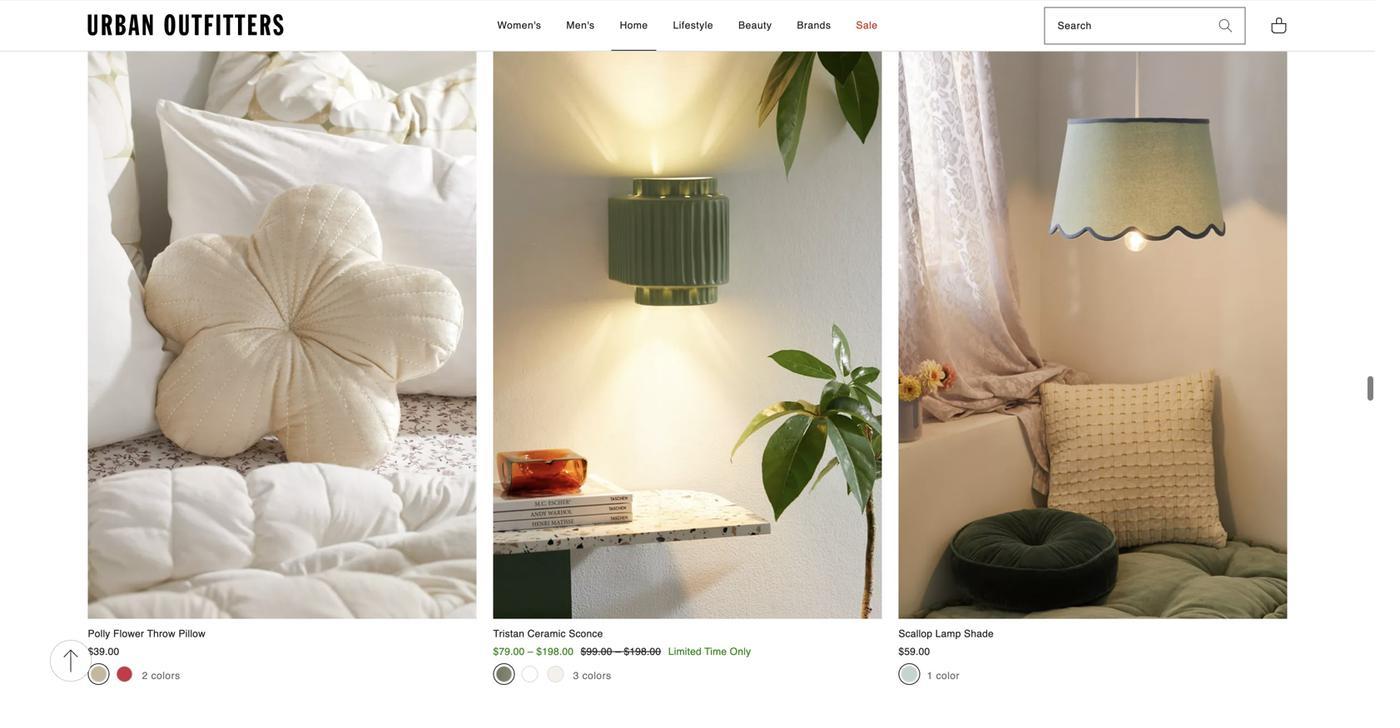 Task type: vqa. For each thing, say whether or not it's contained in the screenshot.
STANDARD CLOTH STRIPED BOXING SHORT
no



Task type: describe. For each thing, give the bounding box(es) containing it.
lifestyle link
[[665, 1, 722, 51]]

sconce
[[569, 625, 603, 636]]

$79.00
[[493, 643, 525, 654]]

colors for 3 colors
[[582, 667, 611, 678]]

2 colors
[[142, 667, 180, 678]]

white image
[[521, 662, 538, 679]]

sale
[[856, 19, 878, 31]]

shade
[[964, 625, 994, 636]]

tristan ceramic sconce
[[493, 625, 603, 636]]

lamp
[[935, 625, 961, 636]]

original price: $59.00 element
[[899, 643, 930, 654]]

ceramic
[[527, 625, 566, 636]]

2
[[142, 667, 148, 678]]

urban outfitters image
[[88, 14, 283, 36]]

beauty link
[[730, 1, 780, 51]]

color
[[936, 667, 960, 678]]

3 colors
[[573, 667, 611, 678]]

1 $198.00 from the left
[[536, 643, 574, 654]]

only
[[730, 643, 751, 654]]

tristan ceramic sconce link
[[493, 33, 882, 638]]

scallop lamp shade image
[[899, 33, 1287, 615]]

pillow
[[178, 625, 206, 636]]

$79.00 – $198.00 $99.00 – $198.00 limited time only
[[493, 643, 751, 654]]

cream image
[[90, 662, 107, 679]]

home link
[[611, 1, 656, 51]]

polly flower throw pillow
[[88, 625, 206, 636]]

$99.00
[[581, 643, 612, 654]]

original price: $39.00 element
[[88, 643, 119, 654]]

women's
[[497, 19, 541, 31]]

1 – from the left
[[528, 643, 533, 654]]

1 color
[[927, 667, 960, 678]]

ivory image
[[547, 662, 564, 679]]

green image
[[496, 662, 512, 679]]

$39.00
[[88, 643, 119, 654]]

3
[[573, 667, 579, 678]]

lifestyle
[[673, 19, 713, 31]]

polly flower throw pillow image
[[88, 33, 477, 615]]

my shopping bag image
[[1271, 16, 1287, 34]]

sale link
[[848, 1, 886, 51]]

polly
[[88, 625, 110, 636]]

scallop lamp shade
[[899, 625, 994, 636]]

women's link
[[489, 1, 550, 51]]



Task type: locate. For each thing, give the bounding box(es) containing it.
– right $99.00
[[615, 643, 621, 654]]

0 horizontal spatial –
[[528, 643, 533, 654]]

beauty
[[738, 19, 772, 31]]

– right $79.00
[[528, 643, 533, 654]]

–
[[528, 643, 533, 654], [615, 643, 621, 654]]

2 $198.00 from the left
[[624, 643, 661, 654]]

time
[[704, 643, 727, 654]]

sale price: $79.00 – $198.00 element
[[493, 643, 574, 654]]

polly flower throw pillow link
[[88, 33, 477, 638]]

scallop
[[899, 625, 932, 636]]

$198.00 left limited
[[624, 643, 661, 654]]

tristan ceramic sconce image
[[493, 33, 882, 615]]

1 horizontal spatial $198.00
[[624, 643, 661, 654]]

men's
[[566, 19, 595, 31]]

flower
[[113, 625, 144, 636]]

2 colors from the left
[[582, 667, 611, 678]]

1 horizontal spatial colors
[[582, 667, 611, 678]]

1 horizontal spatial –
[[615, 643, 621, 654]]

colors for 2 colors
[[151, 667, 180, 678]]

colors
[[151, 667, 180, 678], [582, 667, 611, 678]]

limited
[[668, 643, 702, 654]]

$198.00 down tristan ceramic sconce
[[536, 643, 574, 654]]

brands
[[797, 19, 831, 31]]

2 – from the left
[[615, 643, 621, 654]]

scallop lamp shade link
[[899, 33, 1287, 638]]

Search text field
[[1045, 8, 1206, 44]]

colors right 2
[[151, 667, 180, 678]]

$198.00
[[536, 643, 574, 654], [624, 643, 661, 654]]

pink image
[[116, 662, 133, 679]]

1 colors from the left
[[151, 667, 180, 678]]

None search field
[[1045, 8, 1206, 44]]

original price: $99.00 – $198.00 element
[[581, 643, 661, 654]]

brands link
[[789, 1, 839, 51]]

0 horizontal spatial colors
[[151, 667, 180, 678]]

search image
[[1219, 19, 1232, 33]]

home
[[620, 19, 648, 31]]

1
[[927, 667, 933, 678]]

tristan
[[493, 625, 524, 636]]

main navigation element
[[347, 1, 1028, 51]]

$59.00
[[899, 643, 930, 654]]

0 horizontal spatial $198.00
[[536, 643, 574, 654]]

throw
[[147, 625, 176, 636]]

sky image
[[901, 662, 918, 679]]

men's link
[[558, 1, 603, 51]]

colors right 3
[[582, 667, 611, 678]]



